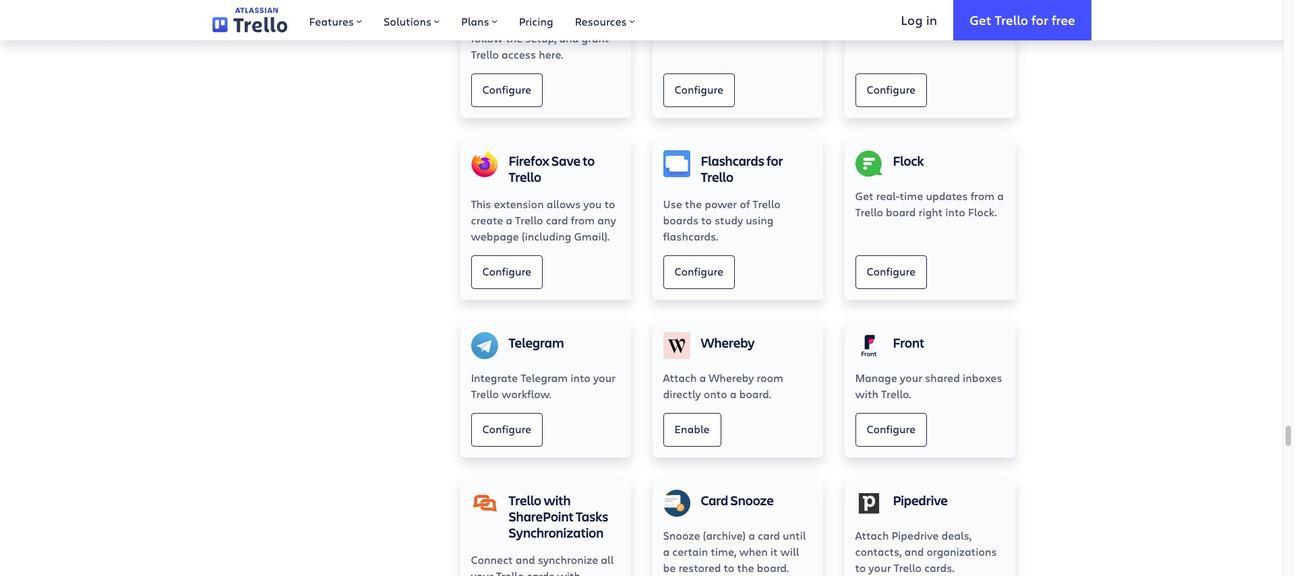 Task type: locate. For each thing, give the bounding box(es) containing it.
resources button
[[564, 0, 646, 40]]

1 vertical spatial with
[[544, 492, 571, 510]]

trello up the power
[[701, 168, 734, 186]]

shared
[[925, 371, 960, 385]]

time,
[[711, 545, 737, 559]]

get trello for free
[[970, 11, 1076, 28]]

1 horizontal spatial the
[[737, 561, 754, 575]]

certain
[[673, 545, 708, 559]]

to inside firefox save to trello
[[583, 152, 595, 170]]

with down the manage
[[856, 387, 879, 401]]

card inside this extension allows you to create a trello card from any webpage (including gmail).
[[546, 213, 568, 227]]

trello
[[995, 11, 1029, 28], [509, 168, 542, 186], [701, 168, 734, 186], [753, 197, 781, 211], [856, 205, 884, 219], [515, 213, 543, 227], [471, 387, 499, 401], [509, 492, 542, 510], [894, 561, 922, 575], [496, 569, 524, 577]]

manage your shared inboxes with trello.
[[856, 371, 1003, 401]]

be
[[663, 561, 676, 575]]

snooze up certain
[[663, 529, 700, 543]]

1 vertical spatial card
[[758, 529, 780, 543]]

until
[[783, 529, 806, 543]]

0 horizontal spatial into
[[571, 371, 591, 385]]

0 horizontal spatial snooze
[[663, 529, 700, 543]]

snooze
[[731, 492, 774, 510], [663, 529, 700, 543]]

to up any
[[605, 197, 615, 211]]

0 vertical spatial into
[[946, 205, 966, 219]]

card inside snooze (archive) a card until a certain time, when it will be restored to the board.
[[758, 529, 780, 543]]

your inside attach pipedrive deals, contacts, and organizations to your trello cards.
[[869, 561, 891, 575]]

to down contacts,
[[856, 561, 866, 575]]

0 horizontal spatial and
[[516, 553, 535, 567]]

1 vertical spatial board.
[[757, 561, 789, 575]]

extension
[[494, 197, 544, 211]]

get real-time updates from a trello board right into flock.
[[856, 189, 1004, 219]]

board.
[[739, 387, 772, 401], [757, 561, 789, 575]]

into inside integrate telegram into your trello workflow.
[[571, 371, 591, 385]]

1 horizontal spatial snooze
[[731, 492, 774, 510]]

attach inside the 'attach a whereby room directly onto a board.'
[[663, 371, 697, 385]]

the up boards
[[685, 197, 702, 211]]

pipedrive
[[893, 492, 948, 510], [892, 529, 939, 543]]

the inside use the power of trello boards to study using flashcards.
[[685, 197, 702, 211]]

get inside get real-time updates from a trello board right into flock.
[[856, 189, 874, 203]]

to down 'time,'
[[724, 561, 735, 575]]

1 horizontal spatial get
[[970, 11, 992, 28]]

0 horizontal spatial get
[[856, 189, 874, 203]]

1 vertical spatial telegram
[[521, 371, 568, 385]]

onto
[[704, 387, 727, 401]]

0 vertical spatial for
[[1032, 11, 1049, 28]]

organizations
[[927, 545, 997, 559]]

features
[[309, 14, 354, 28]]

attach
[[663, 371, 697, 385], [856, 529, 889, 543]]

0 horizontal spatial with
[[544, 492, 571, 510]]

get for get real-time updates from a trello board right into flock.
[[856, 189, 874, 203]]

telegram up workflow. at the bottom left of page
[[521, 371, 568, 385]]

front
[[893, 334, 925, 352]]

in
[[926, 11, 938, 28]]

whereby up the 'attach a whereby room directly onto a board.'
[[701, 334, 755, 352]]

get left real-
[[856, 189, 874, 203]]

integrate
[[471, 371, 518, 385]]

gmail).
[[574, 229, 610, 243]]

0 vertical spatial board.
[[739, 387, 772, 401]]

telegram up integrate telegram into your trello workflow. at bottom left
[[509, 334, 564, 352]]

1 horizontal spatial and
[[905, 545, 924, 559]]

0 vertical spatial the
[[685, 197, 702, 211]]

1 horizontal spatial from
[[971, 189, 995, 203]]

1 horizontal spatial into
[[946, 205, 966, 219]]

configure link
[[471, 73, 543, 107], [663, 73, 735, 107], [856, 73, 927, 107], [471, 255, 543, 289], [663, 255, 735, 289], [856, 255, 927, 289], [471, 413, 543, 447], [856, 413, 927, 447]]

the down when
[[737, 561, 754, 575]]

to right the "save"
[[583, 152, 595, 170]]

pipedrive inside attach pipedrive deals, contacts, and organizations to your trello cards.
[[892, 529, 939, 543]]

1 vertical spatial snooze
[[663, 529, 700, 543]]

0 horizontal spatial from
[[571, 213, 595, 227]]

webpage
[[471, 229, 519, 243]]

and right contacts,
[[905, 545, 924, 559]]

for inside flashcards for trello
[[767, 152, 783, 170]]

and up cards
[[516, 553, 535, 567]]

0 vertical spatial get
[[970, 11, 992, 28]]

1 horizontal spatial with
[[856, 387, 879, 401]]

for left free
[[1032, 11, 1049, 28]]

get
[[970, 11, 992, 28], [856, 189, 874, 203]]

from inside get real-time updates from a trello board right into flock.
[[971, 189, 995, 203]]

contacts,
[[856, 545, 902, 559]]

get trello for free link
[[954, 0, 1092, 40]]

to down the power
[[701, 213, 712, 227]]

manage
[[856, 371, 898, 385]]

0 vertical spatial card
[[546, 213, 568, 227]]

a down 'extension' on the left top of page
[[506, 213, 513, 227]]

0 horizontal spatial card
[[546, 213, 568, 227]]

a up the be
[[663, 545, 670, 559]]

telegram
[[509, 334, 564, 352], [521, 371, 568, 385]]

card down allows
[[546, 213, 568, 227]]

from up gmail).
[[571, 213, 595, 227]]

card snooze
[[701, 492, 774, 510]]

0 horizontal spatial attach
[[663, 371, 697, 385]]

cards.
[[925, 561, 955, 575]]

connect
[[471, 553, 513, 567]]

1 vertical spatial whereby
[[709, 371, 754, 385]]

board. down it
[[757, 561, 789, 575]]

board. down room
[[739, 387, 772, 401]]

this extension allows you to create a trello card from any webpage (including gmail).
[[471, 197, 616, 243]]

for right flashcards
[[767, 152, 783, 170]]

updates
[[926, 189, 968, 203]]

a
[[998, 189, 1004, 203], [506, 213, 513, 227], [700, 371, 706, 385], [730, 387, 737, 401], [749, 529, 755, 543], [663, 545, 670, 559]]

log in
[[901, 11, 938, 28]]

1 vertical spatial attach
[[856, 529, 889, 543]]

pricing link
[[508, 0, 564, 40]]

trello left cards.
[[894, 561, 922, 575]]

trello up synchronization
[[509, 492, 542, 510]]

from
[[971, 189, 995, 203], [571, 213, 595, 227]]

get right in
[[970, 11, 992, 28]]

attach up contacts,
[[856, 529, 889, 543]]

synchronize
[[538, 553, 598, 567]]

1 vertical spatial get
[[856, 189, 874, 203]]

1 vertical spatial the
[[737, 561, 754, 575]]

trello down integrate
[[471, 387, 499, 401]]

attach for pipedrive
[[856, 529, 889, 543]]

0 horizontal spatial for
[[767, 152, 783, 170]]

card up it
[[758, 529, 780, 543]]

your inside manage your shared inboxes with trello.
[[900, 371, 923, 385]]

trello with sharepoint tasks synchronization
[[509, 492, 608, 542]]

trello down connect
[[496, 569, 524, 577]]

trello down real-
[[856, 205, 884, 219]]

0 horizontal spatial the
[[685, 197, 702, 211]]

with inside trello with sharepoint tasks synchronization
[[544, 492, 571, 510]]

connect and synchronize all your trello cards wit
[[471, 553, 614, 577]]

attach pipedrive deals, contacts, and organizations to your trello cards.
[[856, 529, 997, 575]]

trello inside attach pipedrive deals, contacts, and organizations to your trello cards.
[[894, 561, 922, 575]]

enable link
[[663, 413, 721, 447]]

attach inside attach pipedrive deals, contacts, and organizations to your trello cards.
[[856, 529, 889, 543]]

sharepoint
[[509, 508, 574, 526]]

trello up 'extension' on the left top of page
[[509, 168, 542, 186]]

pipedrive up contacts,
[[892, 529, 939, 543]]

trello inside "get trello for free" link
[[995, 11, 1029, 28]]

pipedrive up deals,
[[893, 492, 948, 510]]

from up "flock."
[[971, 189, 995, 203]]

into
[[946, 205, 966, 219], [571, 371, 591, 385]]

0 vertical spatial whereby
[[701, 334, 755, 352]]

trello inside this extension allows you to create a trello card from any webpage (including gmail).
[[515, 213, 543, 227]]

plans button
[[451, 0, 508, 40]]

time
[[900, 189, 924, 203]]

trello up using
[[753, 197, 781, 211]]

1 vertical spatial into
[[571, 371, 591, 385]]

whereby
[[701, 334, 755, 352], [709, 371, 754, 385]]

with up synchronization
[[544, 492, 571, 510]]

attach up "directly"
[[663, 371, 697, 385]]

for
[[1032, 11, 1049, 28], [767, 152, 783, 170]]

0 vertical spatial attach
[[663, 371, 697, 385]]

a inside this extension allows you to create a trello card from any webpage (including gmail).
[[506, 213, 513, 227]]

1 horizontal spatial card
[[758, 529, 780, 543]]

log
[[901, 11, 923, 28]]

any
[[598, 213, 616, 227]]

integrate telegram into your trello workflow.
[[471, 371, 616, 401]]

trello inside use the power of trello boards to study using flashcards.
[[753, 197, 781, 211]]

the
[[685, 197, 702, 211], [737, 561, 754, 575]]

1 vertical spatial for
[[767, 152, 783, 170]]

restored
[[679, 561, 721, 575]]

power
[[705, 197, 737, 211]]

deals,
[[942, 529, 972, 543]]

configure
[[483, 82, 532, 96], [675, 82, 724, 96], [867, 82, 916, 96], [483, 264, 532, 279], [675, 264, 724, 279], [867, 264, 916, 279], [483, 422, 532, 436], [867, 422, 916, 436]]

with
[[856, 387, 879, 401], [544, 492, 571, 510]]

trello down 'extension' on the left top of page
[[515, 213, 543, 227]]

a right the updates
[[998, 189, 1004, 203]]

0 vertical spatial from
[[971, 189, 995, 203]]

to
[[583, 152, 595, 170], [605, 197, 615, 211], [701, 213, 712, 227], [724, 561, 735, 575], [856, 561, 866, 575]]

whereby up onto
[[709, 371, 754, 385]]

trello left free
[[995, 11, 1029, 28]]

0 vertical spatial telegram
[[509, 334, 564, 352]]

1 horizontal spatial attach
[[856, 529, 889, 543]]

1 vertical spatial pipedrive
[[892, 529, 939, 543]]

0 vertical spatial snooze
[[731, 492, 774, 510]]

snooze (archive) a card until a certain time, when it will be restored to the board.
[[663, 529, 806, 575]]

trello inside firefox save to trello
[[509, 168, 542, 186]]

snooze right card
[[731, 492, 774, 510]]

from inside this extension allows you to create a trello card from any webpage (including gmail).
[[571, 213, 595, 227]]

0 vertical spatial with
[[856, 387, 879, 401]]

1 vertical spatial from
[[571, 213, 595, 227]]



Task type: vqa. For each thing, say whether or not it's contained in the screenshot.
"home" icon at the left of page
no



Task type: describe. For each thing, give the bounding box(es) containing it.
log in link
[[885, 0, 954, 40]]

firefox
[[509, 152, 550, 170]]

plans
[[461, 14, 489, 28]]

right
[[919, 205, 943, 219]]

your inside connect and synchronize all your trello cards wit
[[471, 569, 493, 577]]

get for get trello for free
[[970, 11, 992, 28]]

card
[[701, 492, 729, 510]]

all
[[601, 553, 614, 567]]

board
[[886, 205, 916, 219]]

free
[[1052, 11, 1076, 28]]

and inside connect and synchronize all your trello cards wit
[[516, 553, 535, 567]]

flashcards.
[[663, 229, 718, 243]]

to inside this extension allows you to create a trello card from any webpage (including gmail).
[[605, 197, 615, 211]]

trello inside get real-time updates from a trello board right into flock.
[[856, 205, 884, 219]]

you
[[584, 197, 602, 211]]

boards
[[663, 213, 699, 227]]

features button
[[298, 0, 373, 40]]

of
[[740, 197, 750, 211]]

save
[[552, 152, 581, 170]]

a up when
[[749, 529, 755, 543]]

flashcards for trello
[[701, 152, 783, 186]]

a right onto
[[730, 387, 737, 401]]

flock.
[[968, 205, 997, 219]]

trello inside flashcards for trello
[[701, 168, 734, 186]]

to inside use the power of trello boards to study using flashcards.
[[701, 213, 712, 227]]

allows
[[547, 197, 581, 211]]

into inside get real-time updates from a trello board right into flock.
[[946, 205, 966, 219]]

it
[[771, 545, 778, 559]]

solutions
[[384, 14, 432, 28]]

trello inside integrate telegram into your trello workflow.
[[471, 387, 499, 401]]

your inside integrate telegram into your trello workflow.
[[593, 371, 616, 385]]

use the power of trello boards to study using flashcards.
[[663, 197, 781, 243]]

when
[[739, 545, 768, 559]]

firefox save to trello
[[509, 152, 595, 186]]

to inside snooze (archive) a card until a certain time, when it will be restored to the board.
[[724, 561, 735, 575]]

enable
[[675, 422, 710, 436]]

(including
[[522, 229, 572, 243]]

with inside manage your shared inboxes with trello.
[[856, 387, 879, 401]]

resources
[[575, 14, 627, 28]]

trello inside connect and synchronize all your trello cards wit
[[496, 569, 524, 577]]

atlassian trello image
[[212, 8, 288, 33]]

study
[[715, 213, 743, 227]]

workflow.
[[502, 387, 552, 401]]

to inside attach pipedrive deals, contacts, and organizations to your trello cards.
[[856, 561, 866, 575]]

a inside get real-time updates from a trello board right into flock.
[[998, 189, 1004, 203]]

telegram inside integrate telegram into your trello workflow.
[[521, 371, 568, 385]]

flashcards
[[701, 152, 765, 170]]

the inside snooze (archive) a card until a certain time, when it will be restored to the board.
[[737, 561, 754, 575]]

1 horizontal spatial for
[[1032, 11, 1049, 28]]

will
[[781, 545, 800, 559]]

trello inside trello with sharepoint tasks synchronization
[[509, 492, 542, 510]]

and inside attach pipedrive deals, contacts, and organizations to your trello cards.
[[905, 545, 924, 559]]

tasks
[[576, 508, 608, 526]]

flock
[[893, 152, 924, 170]]

(archive)
[[703, 529, 746, 543]]

attach for whereby
[[663, 371, 697, 385]]

this
[[471, 197, 491, 211]]

board. inside snooze (archive) a card until a certain time, when it will be restored to the board.
[[757, 561, 789, 575]]

attach a whereby room directly onto a board.
[[663, 371, 784, 401]]

create
[[471, 213, 503, 227]]

room
[[757, 371, 784, 385]]

use
[[663, 197, 682, 211]]

directly
[[663, 387, 701, 401]]

trello.
[[882, 387, 911, 401]]

snooze inside snooze (archive) a card until a certain time, when it will be restored to the board.
[[663, 529, 700, 543]]

board. inside the 'attach a whereby room directly onto a board.'
[[739, 387, 772, 401]]

inboxes
[[963, 371, 1003, 385]]

using
[[746, 213, 774, 227]]

0 vertical spatial pipedrive
[[893, 492, 948, 510]]

real-
[[876, 189, 900, 203]]

whereby inside the 'attach a whereby room directly onto a board.'
[[709, 371, 754, 385]]

pricing
[[519, 14, 554, 28]]

a up onto
[[700, 371, 706, 385]]

cards
[[527, 569, 555, 577]]

solutions button
[[373, 0, 451, 40]]

synchronization
[[509, 524, 604, 542]]



